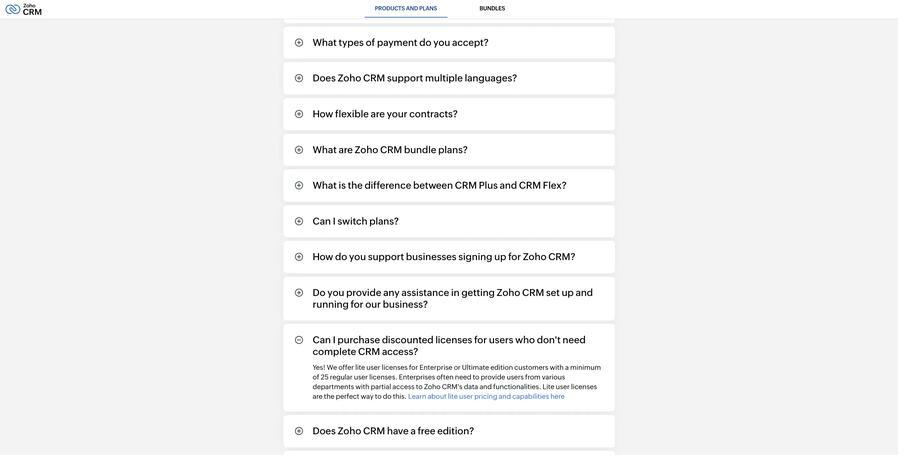 Task type: vqa. For each thing, say whether or not it's contained in the screenshot.
Can in the Can I purchase discounted licenses for users who don't need complete CRM access?
yes



Task type: locate. For each thing, give the bounding box(es) containing it.
1 does from the top
[[313, 73, 336, 84]]

need right don't
[[563, 335, 586, 346]]

support
[[387, 73, 423, 84], [368, 252, 404, 263]]

1 horizontal spatial a
[[565, 364, 569, 372]]

2 vertical spatial to
[[375, 393, 382, 401]]

0 horizontal spatial up
[[494, 252, 506, 263]]

signing
[[458, 252, 492, 263]]

contracts?
[[409, 108, 458, 119]]

how for how do you support businesses signing up for zoho crm?
[[313, 252, 333, 263]]

2 vertical spatial what
[[313, 180, 337, 191]]

1 vertical spatial with
[[355, 383, 369, 391]]

i inside can i purchase discounted licenses for users who don't need complete crm access?
[[333, 335, 336, 346]]

purchase
[[338, 335, 380, 346]]

up right set
[[562, 287, 574, 298]]

to down partial
[[375, 393, 382, 401]]

data up pricing
[[464, 383, 478, 391]]

does for does zoho crm have a free edition?
[[313, 426, 336, 437]]

0 horizontal spatial do
[[335, 252, 347, 263]]

need
[[563, 335, 586, 346], [455, 373, 471, 381]]

data right my
[[338, 1, 358, 12]]

capabilities
[[512, 393, 549, 401]]

lite right offer
[[355, 364, 365, 372]]

lite
[[543, 383, 554, 391]]

assistance
[[401, 287, 449, 298]]

and right set
[[576, 287, 593, 298]]

1 vertical spatial what
[[313, 144, 337, 155]]

1 vertical spatial are
[[339, 144, 353, 155]]

free
[[418, 426, 435, 437]]

1 can from the top
[[313, 216, 331, 227]]

0 vertical spatial to
[[473, 373, 479, 381]]

2 vertical spatial do
[[383, 393, 392, 401]]

1 horizontal spatial to
[[416, 383, 423, 391]]

i up complete
[[333, 335, 336, 346]]

0 vertical spatial lite
[[355, 364, 365, 372]]

1 what from the top
[[313, 37, 337, 48]]

functionalities.
[[493, 383, 541, 391]]

zoho crm logo image
[[5, 2, 42, 17]]

flex?
[[543, 180, 567, 191]]

multiple
[[425, 73, 463, 84]]

the down departments at the bottom of the page
[[324, 393, 334, 401]]

between
[[413, 180, 453, 191]]

0 vertical spatial the
[[348, 180, 363, 191]]

2 vertical spatial you
[[327, 287, 344, 298]]

what
[[313, 37, 337, 48], [313, 144, 337, 155], [313, 180, 337, 191]]

data
[[338, 1, 358, 12], [464, 383, 478, 391]]

need down or
[[455, 373, 471, 381]]

1 horizontal spatial are
[[339, 144, 353, 155]]

are
[[371, 108, 385, 119], [339, 144, 353, 155], [313, 393, 323, 401]]

0 vertical spatial do
[[419, 37, 431, 48]]

1 i from the top
[[333, 216, 336, 227]]

to down ultimate
[[473, 373, 479, 381]]

0 horizontal spatial lite
[[355, 364, 365, 372]]

is
[[339, 180, 346, 191]]

0 horizontal spatial with
[[355, 383, 369, 391]]

2 horizontal spatial you
[[433, 37, 450, 48]]

provide up our
[[346, 287, 381, 298]]

0 horizontal spatial of
[[313, 373, 319, 381]]

crm
[[363, 73, 385, 84], [380, 144, 402, 155], [455, 180, 477, 191], [519, 180, 541, 191], [522, 287, 544, 298], [358, 346, 380, 357], [363, 426, 385, 437]]

1 vertical spatial i
[[333, 335, 336, 346]]

licenses up licenses.
[[382, 364, 408, 372]]

from
[[525, 373, 540, 381]]

what for what types of payment do you accept?
[[313, 37, 337, 48]]

with up 'various'
[[550, 364, 564, 372]]

1 vertical spatial provide
[[481, 373, 505, 381]]

is my data safe?
[[313, 1, 384, 12]]

2 vertical spatial licenses
[[571, 383, 597, 391]]

0 vertical spatial what
[[313, 37, 337, 48]]

of right types
[[366, 37, 375, 48]]

0 horizontal spatial plans?
[[369, 216, 399, 227]]

running
[[313, 299, 349, 310]]

1 horizontal spatial data
[[464, 383, 478, 391]]

businesses
[[406, 252, 457, 263]]

lite
[[355, 364, 365, 372], [448, 393, 458, 401]]

can up complete
[[313, 335, 331, 346]]

pricing
[[474, 393, 497, 401]]

licenses
[[435, 335, 472, 346], [382, 364, 408, 372], [571, 383, 597, 391]]

of left 25
[[313, 373, 319, 381]]

do
[[419, 37, 431, 48], [335, 252, 347, 263], [383, 393, 392, 401]]

provide
[[346, 287, 381, 298], [481, 373, 505, 381]]

1 vertical spatial the
[[324, 393, 334, 401]]

licenses.
[[369, 373, 397, 381]]

users left who
[[489, 335, 513, 346]]

1 horizontal spatial provide
[[481, 373, 505, 381]]

i left switch
[[333, 216, 336, 227]]

0 horizontal spatial a
[[411, 426, 416, 437]]

what is the difference between crm plus and crm flex?
[[313, 180, 567, 191]]

2 how from the top
[[313, 252, 333, 263]]

for inside can i purchase discounted licenses for users who don't need complete crm access?
[[474, 335, 487, 346]]

any
[[383, 287, 400, 298]]

1 vertical spatial up
[[562, 287, 574, 298]]

1 horizontal spatial up
[[562, 287, 574, 298]]

we
[[327, 364, 337, 372]]

does
[[313, 73, 336, 84], [313, 426, 336, 437]]

2 horizontal spatial licenses
[[571, 383, 597, 391]]

users inside the yes! we offer lite user licenses for enterprise or ultimate edition customers with a minimum of 25 regular user licenses. enterprises often need to provide users from various departments with partial access to zoho crm's data and functionalities. lite user licenses are the perfect way to do this.
[[507, 373, 524, 381]]

1 vertical spatial of
[[313, 373, 319, 381]]

1 vertical spatial lite
[[448, 393, 458, 401]]

0 vertical spatial data
[[338, 1, 358, 12]]

of
[[366, 37, 375, 48], [313, 373, 319, 381]]

plans? right switch
[[369, 216, 399, 227]]

1 how from the top
[[313, 108, 333, 119]]

2 what from the top
[[313, 144, 337, 155]]

1 vertical spatial can
[[313, 335, 331, 346]]

offer
[[338, 364, 354, 372]]

bundle
[[404, 144, 436, 155]]

plans?
[[438, 144, 468, 155], [369, 216, 399, 227]]

1 vertical spatial support
[[368, 252, 404, 263]]

plans
[[419, 5, 437, 12]]

a left free
[[411, 426, 416, 437]]

1 vertical spatial how
[[313, 252, 333, 263]]

users inside can i purchase discounted licenses for users who don't need complete crm access?
[[489, 335, 513, 346]]

0 vertical spatial users
[[489, 335, 513, 346]]

0 horizontal spatial need
[[455, 373, 471, 381]]

plans? right bundle
[[438, 144, 468, 155]]

the right "is"
[[348, 180, 363, 191]]

1 horizontal spatial licenses
[[435, 335, 472, 346]]

a left minimum
[[565, 364, 569, 372]]

our
[[365, 299, 381, 310]]

1 vertical spatial data
[[464, 383, 478, 391]]

0 vertical spatial i
[[333, 216, 336, 227]]

to up learn
[[416, 383, 423, 391]]

1 vertical spatial you
[[349, 252, 366, 263]]

1 horizontal spatial with
[[550, 364, 564, 372]]

0 vertical spatial support
[[387, 73, 423, 84]]

access?
[[382, 346, 418, 357]]

safe?
[[360, 1, 384, 12]]

your
[[387, 108, 407, 119]]

1 horizontal spatial plans?
[[438, 144, 468, 155]]

don't
[[537, 335, 561, 346]]

0 horizontal spatial the
[[324, 393, 334, 401]]

1 vertical spatial do
[[335, 252, 347, 263]]

and up pricing
[[480, 383, 492, 391]]

0 vertical spatial does
[[313, 73, 336, 84]]

lite down crm's
[[448, 393, 458, 401]]

0 vertical spatial how
[[313, 108, 333, 119]]

1 horizontal spatial of
[[366, 37, 375, 48]]

with up way
[[355, 383, 369, 391]]

do inside the yes! we offer lite user licenses for enterprise or ultimate edition customers with a minimum of 25 regular user licenses. enterprises often need to provide users from various departments with partial access to zoho crm's data and functionalities. lite user licenses are the perfect way to do this.
[[383, 393, 392, 401]]

to
[[473, 373, 479, 381], [416, 383, 423, 391], [375, 393, 382, 401]]

about
[[428, 393, 447, 401]]

2 does from the top
[[313, 426, 336, 437]]

flexible
[[335, 108, 369, 119]]

for
[[508, 252, 521, 263], [351, 299, 363, 310], [474, 335, 487, 346], [409, 364, 418, 372]]

2 can from the top
[[313, 335, 331, 346]]

1 vertical spatial need
[[455, 373, 471, 381]]

the
[[348, 180, 363, 191], [324, 393, 334, 401]]

ultimate
[[462, 364, 489, 372]]

how for how flexible are your contracts?
[[313, 108, 333, 119]]

up
[[494, 252, 506, 263], [562, 287, 574, 298]]

access
[[393, 383, 415, 391]]

0 vertical spatial with
[[550, 364, 564, 372]]

zoho
[[338, 73, 361, 84], [355, 144, 378, 155], [523, 252, 547, 263], [497, 287, 520, 298], [424, 383, 441, 391], [338, 426, 361, 437]]

who
[[515, 335, 535, 346]]

1 horizontal spatial need
[[563, 335, 586, 346]]

1 vertical spatial to
[[416, 383, 423, 391]]

0 vertical spatial licenses
[[435, 335, 472, 346]]

0 horizontal spatial provide
[[346, 287, 381, 298]]

licenses down minimum
[[571, 383, 597, 391]]

0 horizontal spatial to
[[375, 393, 382, 401]]

provide inside the yes! we offer lite user licenses for enterprise or ultimate edition customers with a minimum of 25 regular user licenses. enterprises often need to provide users from various departments with partial access to zoho crm's data and functionalities. lite user licenses are the perfect way to do this.
[[481, 373, 505, 381]]

a
[[565, 364, 569, 372], [411, 426, 416, 437]]

1 vertical spatial does
[[313, 426, 336, 437]]

1 vertical spatial users
[[507, 373, 524, 381]]

is
[[313, 1, 320, 12]]

this.
[[393, 393, 407, 401]]

can inside can i purchase discounted licenses for users who don't need complete crm access?
[[313, 335, 331, 346]]

user
[[366, 364, 380, 372], [354, 373, 368, 381], [556, 383, 570, 391], [459, 393, 473, 401]]

users up "functionalities."
[[507, 373, 524, 381]]

2 horizontal spatial are
[[371, 108, 385, 119]]

learn
[[408, 393, 426, 401]]

2 vertical spatial are
[[313, 393, 323, 401]]

up right signing
[[494, 252, 506, 263]]

crm inside do you provide any assistance in getting zoho crm set up and running for our business?
[[522, 287, 544, 298]]

how do you support businesses signing up for zoho crm?
[[313, 252, 575, 263]]

have
[[387, 426, 409, 437]]

0 vertical spatial a
[[565, 364, 569, 372]]

various
[[542, 373, 565, 381]]

can
[[313, 216, 331, 227], [313, 335, 331, 346]]

0 horizontal spatial you
[[327, 287, 344, 298]]

can left switch
[[313, 216, 331, 227]]

1 vertical spatial licenses
[[382, 364, 408, 372]]

way
[[361, 393, 374, 401]]

how
[[313, 108, 333, 119], [313, 252, 333, 263]]

licenses up or
[[435, 335, 472, 346]]

you inside do you provide any assistance in getting zoho crm set up and running for our business?
[[327, 287, 344, 298]]

i for switch
[[333, 216, 336, 227]]

and inside the yes! we offer lite user licenses for enterprise or ultimate edition customers with a minimum of 25 regular user licenses. enterprises often need to provide users from various departments with partial access to zoho crm's data and functionalities. lite user licenses are the perfect way to do this.
[[480, 383, 492, 391]]

2 i from the top
[[333, 335, 336, 346]]

2 horizontal spatial do
[[419, 37, 431, 48]]

3 what from the top
[[313, 180, 337, 191]]

0 vertical spatial provide
[[346, 287, 381, 298]]

business?
[[383, 299, 428, 310]]

provide down edition
[[481, 373, 505, 381]]

25
[[321, 373, 329, 381]]

products and plans
[[375, 5, 437, 12]]

0 horizontal spatial are
[[313, 393, 323, 401]]

0 vertical spatial are
[[371, 108, 385, 119]]

you
[[433, 37, 450, 48], [349, 252, 366, 263], [327, 287, 344, 298]]

1 horizontal spatial do
[[383, 393, 392, 401]]

languages?
[[465, 73, 517, 84]]

0 vertical spatial can
[[313, 216, 331, 227]]

does zoho crm support multiple languages?
[[313, 73, 517, 84]]

0 vertical spatial need
[[563, 335, 586, 346]]



Task type: describe. For each thing, give the bounding box(es) containing it.
licenses inside can i purchase discounted licenses for users who don't need complete crm access?
[[435, 335, 472, 346]]

a inside the yes! we offer lite user licenses for enterprise or ultimate edition customers with a minimum of 25 regular user licenses. enterprises often need to provide users from various departments with partial access to zoho crm's data and functionalities. lite user licenses are the perfect way to do this.
[[565, 364, 569, 372]]

switch
[[338, 216, 367, 227]]

the inside the yes! we offer lite user licenses for enterprise or ultimate edition customers with a minimum of 25 regular user licenses. enterprises often need to provide users from various departments with partial access to zoho crm's data and functionalities. lite user licenses are the perfect way to do this.
[[324, 393, 334, 401]]

what for what are zoho crm bundle plans?
[[313, 144, 337, 155]]

user up licenses.
[[366, 364, 380, 372]]

yes!
[[313, 364, 325, 372]]

user down crm's
[[459, 393, 473, 401]]

and inside do you provide any assistance in getting zoho crm set up and running for our business?
[[576, 287, 593, 298]]

are inside the yes! we offer lite user licenses for enterprise or ultimate edition customers with a minimum of 25 regular user licenses. enterprises often need to provide users from various departments with partial access to zoho crm's data and functionalities. lite user licenses are the perfect way to do this.
[[313, 393, 323, 401]]

for inside the yes! we offer lite user licenses for enterprise or ultimate edition customers with a minimum of 25 regular user licenses. enterprises often need to provide users from various departments with partial access to zoho crm's data and functionalities. lite user licenses are the perfect way to do this.
[[409, 364, 418, 372]]

can i purchase discounted licenses for users who don't need complete crm access?
[[313, 335, 586, 357]]

user right regular on the bottom
[[354, 373, 368, 381]]

edition?
[[437, 426, 474, 437]]

crm inside can i purchase discounted licenses for users who don't need complete crm access?
[[358, 346, 380, 357]]

lite inside the yes! we offer lite user licenses for enterprise or ultimate edition customers with a minimum of 25 regular user licenses. enterprises often need to provide users from various departments with partial access to zoho crm's data and functionalities. lite user licenses are the perfect way to do this.
[[355, 364, 365, 372]]

set
[[546, 287, 560, 298]]

does for does zoho crm support multiple languages?
[[313, 73, 336, 84]]

regular
[[330, 373, 353, 381]]

here
[[550, 393, 565, 401]]

0 vertical spatial plans?
[[438, 144, 468, 155]]

do
[[313, 287, 326, 298]]

0 horizontal spatial licenses
[[382, 364, 408, 372]]

customers
[[514, 364, 548, 372]]

crm's
[[442, 383, 463, 391]]

enterprises
[[399, 373, 435, 381]]

perfect
[[336, 393, 359, 401]]

bundles
[[479, 5, 505, 12]]

can for can i purchase discounted licenses for users who don't need complete crm access?
[[313, 335, 331, 346]]

support for multiple
[[387, 73, 423, 84]]

of inside the yes! we offer lite user licenses for enterprise or ultimate edition customers with a minimum of 25 regular user licenses. enterprises often need to provide users from various departments with partial access to zoho crm's data and functionalities. lite user licenses are the perfect way to do this.
[[313, 373, 319, 381]]

zoho inside do you provide any assistance in getting zoho crm set up and running for our business?
[[497, 287, 520, 298]]

often
[[436, 373, 454, 381]]

products
[[375, 5, 405, 12]]

i for purchase
[[333, 335, 336, 346]]

0 vertical spatial up
[[494, 252, 506, 263]]

my
[[322, 1, 336, 12]]

0 vertical spatial of
[[366, 37, 375, 48]]

yes! we offer lite user licenses for enterprise or ultimate edition customers with a minimum of 25 regular user licenses. enterprises often need to provide users from various departments with partial access to zoho crm's data and functionalities. lite user licenses are the perfect way to do this.
[[313, 364, 601, 401]]

can for can i switch plans?
[[313, 216, 331, 227]]

support for businesses
[[368, 252, 404, 263]]

can i switch plans?
[[313, 216, 399, 227]]

plus
[[479, 180, 498, 191]]

up inside do you provide any assistance in getting zoho crm set up and running for our business?
[[562, 287, 574, 298]]

1 horizontal spatial the
[[348, 180, 363, 191]]

user up the 'here'
[[556, 383, 570, 391]]

1 horizontal spatial lite
[[448, 393, 458, 401]]

and left plans
[[406, 5, 418, 12]]

learn about lite user pricing and capabilities here
[[408, 393, 565, 401]]

in
[[451, 287, 460, 298]]

what are zoho crm bundle plans?
[[313, 144, 468, 155]]

for inside do you provide any assistance in getting zoho crm set up and running for our business?
[[351, 299, 363, 310]]

need inside the yes! we offer lite user licenses for enterprise or ultimate edition customers with a minimum of 25 regular user licenses. enterprises often need to provide users from various departments with partial access to zoho crm's data and functionalities. lite user licenses are the perfect way to do this.
[[455, 373, 471, 381]]

zoho inside the yes! we offer lite user licenses for enterprise or ultimate edition customers with a minimum of 25 regular user licenses. enterprises often need to provide users from various departments with partial access to zoho crm's data and functionalities. lite user licenses are the perfect way to do this.
[[424, 383, 441, 391]]

discounted
[[382, 335, 434, 346]]

edition
[[490, 364, 513, 372]]

1 horizontal spatial you
[[349, 252, 366, 263]]

departments
[[313, 383, 354, 391]]

2 horizontal spatial to
[[473, 373, 479, 381]]

crm?
[[548, 252, 575, 263]]

0 vertical spatial you
[[433, 37, 450, 48]]

1 vertical spatial plans?
[[369, 216, 399, 227]]

types
[[339, 37, 364, 48]]

enterprise
[[419, 364, 452, 372]]

does zoho crm have a free edition?
[[313, 426, 474, 437]]

how flexible are your contracts?
[[313, 108, 458, 119]]

difference
[[365, 180, 411, 191]]

need inside can i purchase discounted licenses for users who don't need complete crm access?
[[563, 335, 586, 346]]

data inside the yes! we offer lite user licenses for enterprise or ultimate edition customers with a minimum of 25 regular user licenses. enterprises often need to provide users from various departments with partial access to zoho crm's data and functionalities. lite user licenses are the perfect way to do this.
[[464, 383, 478, 391]]

0 horizontal spatial data
[[338, 1, 358, 12]]

getting
[[461, 287, 495, 298]]

payment
[[377, 37, 417, 48]]

partial
[[371, 383, 391, 391]]

minimum
[[570, 364, 601, 372]]

accept?
[[452, 37, 489, 48]]

do you provide any assistance in getting zoho crm set up and running for our business?
[[313, 287, 593, 310]]

provide inside do you provide any assistance in getting zoho crm set up and running for our business?
[[346, 287, 381, 298]]

or
[[454, 364, 461, 372]]

and down "functionalities."
[[499, 393, 511, 401]]

and right plus
[[500, 180, 517, 191]]

1 vertical spatial a
[[411, 426, 416, 437]]

complete
[[313, 346, 356, 357]]

what for what is the difference between crm plus and crm flex?
[[313, 180, 337, 191]]

what types of payment do you accept?
[[313, 37, 489, 48]]



